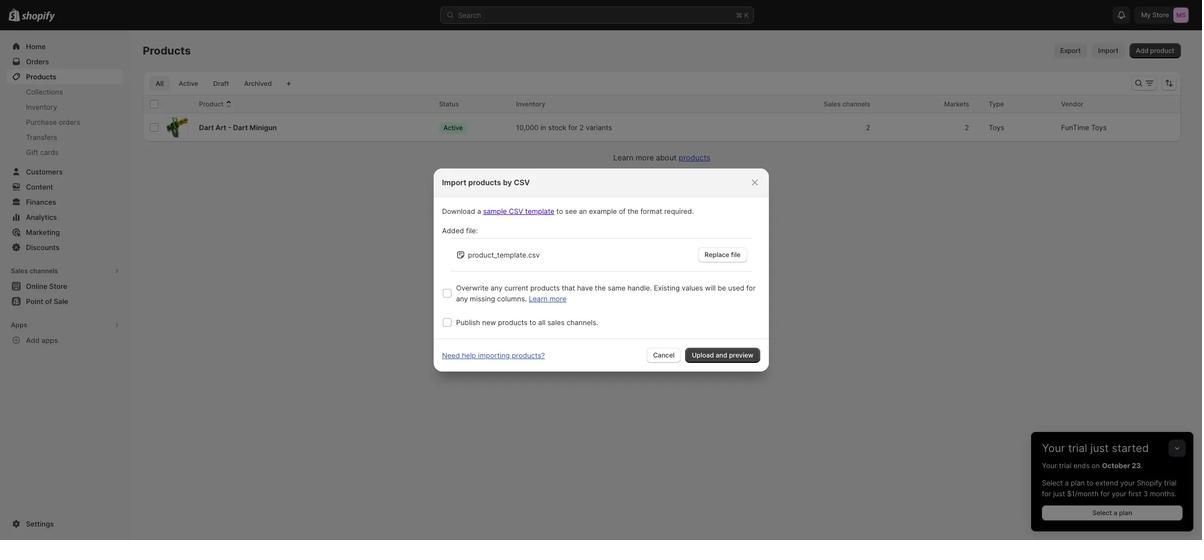 Task type: vqa. For each thing, say whether or not it's contained in the screenshot.
Download
yes



Task type: describe. For each thing, give the bounding box(es) containing it.
2 dart from the left
[[233, 123, 248, 132]]

be
[[718, 284, 726, 293]]

missing
[[470, 295, 495, 303]]

inventory for inventory button at the top of the page
[[516, 100, 545, 108]]

import button
[[1092, 43, 1125, 58]]

1 toys from the left
[[989, 123, 1004, 132]]

and
[[716, 352, 727, 360]]

values
[[682, 284, 703, 293]]

need help importing products? link
[[442, 352, 545, 360]]

your trial just started element
[[1031, 461, 1194, 532]]

for down extend
[[1101, 490, 1110, 499]]

product
[[1150, 47, 1175, 55]]

learn for learn more about products
[[613, 153, 634, 162]]

collections link
[[6, 84, 123, 100]]

1 vertical spatial active
[[443, 124, 463, 132]]

download a sample csv template to see an example of the format required.
[[442, 207, 694, 216]]

an
[[579, 207, 587, 216]]

all
[[156, 80, 164, 88]]

upload and preview
[[692, 352, 754, 360]]

see
[[565, 207, 577, 216]]

sales inside button
[[11, 267, 28, 275]]

add apps
[[26, 336, 58, 345]]

your trial just started button
[[1031, 433, 1194, 455]]

replace file button
[[698, 248, 747, 263]]

1 vertical spatial products
[[26, 72, 56, 81]]

settings link
[[6, 517, 123, 532]]

cancel
[[653, 352, 675, 360]]

in
[[541, 123, 546, 132]]

products inside overwrite any current products that have the same handle. existing values will be used for any missing columns.
[[530, 284, 560, 293]]

status
[[439, 100, 459, 108]]

1 vertical spatial your
[[1112, 490, 1127, 499]]

k
[[744, 11, 749, 19]]

products link
[[679, 153, 711, 162]]

plan for select a plan
[[1119, 509, 1132, 518]]

will
[[705, 284, 716, 293]]

select for select a plan
[[1093, 509, 1112, 518]]

orders
[[59, 118, 80, 127]]

markets
[[944, 100, 969, 108]]

draft link
[[207, 76, 236, 91]]

type
[[989, 100, 1004, 108]]

product button
[[199, 99, 234, 110]]

csv for sample
[[509, 207, 523, 216]]

apps
[[41, 336, 58, 345]]

overwrite any current products that have the same handle. existing values will be used for any missing columns.
[[456, 284, 756, 303]]

export button
[[1054, 43, 1087, 58]]

trial inside select a plan to extend your shopify trial for just $1/month for your first 3 months.
[[1164, 479, 1177, 488]]

just inside select a plan to extend your shopify trial for just $1/month for your first 3 months.
[[1053, 490, 1065, 499]]

added file:
[[442, 227, 478, 235]]

discounts
[[26, 243, 59, 252]]

import products by csv dialog
[[0, 169, 1202, 372]]

download
[[442, 207, 475, 216]]

to for select a plan to extend your shopify trial for just $1/month for your first 3 months.
[[1087, 479, 1094, 488]]

0 vertical spatial active
[[179, 80, 198, 88]]

sales
[[548, 319, 565, 327]]

gift
[[26, 148, 38, 157]]

1 horizontal spatial sales
[[824, 100, 841, 108]]

your for your trial just started
[[1042, 442, 1065, 455]]

required.
[[664, 207, 694, 216]]

$1/month
[[1067, 490, 1099, 499]]

archived
[[244, 80, 272, 88]]

apps button
[[6, 318, 123, 333]]

your trial just started
[[1042, 442, 1149, 455]]

same
[[608, 284, 626, 293]]

for left 2
[[568, 123, 578, 132]]

0 vertical spatial sales channels
[[824, 100, 870, 108]]

replace file
[[705, 251, 741, 259]]

all button
[[149, 76, 170, 91]]

more for learn more about products
[[636, 153, 654, 162]]

draft
[[213, 80, 229, 88]]

inventory link
[[6, 100, 123, 115]]

by
[[503, 178, 512, 187]]

all
[[538, 319, 546, 327]]

ends
[[1074, 462, 1090, 471]]

0 horizontal spatial any
[[456, 295, 468, 303]]

product
[[199, 100, 223, 108]]

learn more about products
[[613, 153, 711, 162]]

months.
[[1150, 490, 1177, 499]]

product_template.csv
[[468, 251, 540, 260]]

dart art - dart minigun
[[199, 123, 277, 132]]

search
[[458, 11, 481, 19]]

10,000
[[516, 123, 539, 132]]

shopify image
[[22, 11, 55, 22]]

sales channels inside button
[[11, 267, 58, 275]]

more for learn more
[[550, 295, 567, 303]]

apps
[[11, 321, 27, 329]]

1 horizontal spatial channels
[[842, 100, 870, 108]]

1 horizontal spatial any
[[491, 284, 503, 293]]

select for select a plan to extend your shopify trial for just $1/month for your first 3 months.
[[1042, 479, 1063, 488]]

vendor
[[1061, 100, 1084, 108]]

sample csv template link
[[483, 207, 555, 216]]

purchase orders
[[26, 118, 80, 127]]

gift cards
[[26, 148, 59, 157]]

-
[[228, 123, 231, 132]]

2 horizontal spatial a
[[1114, 509, 1118, 518]]

archived link
[[238, 76, 278, 91]]

select a plan link
[[1042, 506, 1183, 521]]

used
[[728, 284, 744, 293]]

new
[[482, 319, 496, 327]]

1 dart from the left
[[199, 123, 214, 132]]

variants
[[586, 123, 612, 132]]

purchase
[[26, 118, 57, 127]]

dart art - dart minigun image
[[167, 117, 188, 138]]

a for to
[[1065, 479, 1069, 488]]



Task type: locate. For each thing, give the bounding box(es) containing it.
1 your from the top
[[1042, 442, 1065, 455]]

1 horizontal spatial the
[[628, 207, 639, 216]]

publish
[[456, 319, 480, 327]]

learn
[[613, 153, 634, 162], [529, 295, 548, 303]]

0 vertical spatial select
[[1042, 479, 1063, 488]]

2 your from the top
[[1042, 462, 1057, 471]]

select inside select a plan to extend your shopify trial for just $1/month for your first 3 months.
[[1042, 479, 1063, 488]]

added
[[442, 227, 464, 235]]

trial up months.
[[1164, 479, 1177, 488]]

your inside dropdown button
[[1042, 442, 1065, 455]]

collections
[[26, 88, 63, 96]]

learn more link
[[529, 295, 567, 303]]

need help importing products?
[[442, 352, 545, 360]]

1 horizontal spatial products
[[143, 44, 191, 57]]

your trial ends on october 23 .
[[1042, 462, 1143, 471]]

0 horizontal spatial just
[[1053, 490, 1065, 499]]

just up "on"
[[1091, 442, 1109, 455]]

dart right the -
[[233, 123, 248, 132]]

add
[[1136, 47, 1149, 55], [26, 336, 40, 345]]

0 vertical spatial products
[[143, 44, 191, 57]]

upload
[[692, 352, 714, 360]]

products up all at the top
[[143, 44, 191, 57]]

0 horizontal spatial more
[[550, 295, 567, 303]]

plan up $1/month
[[1071, 479, 1085, 488]]

sales
[[824, 100, 841, 108], [11, 267, 28, 275]]

shopify
[[1137, 479, 1162, 488]]

importing
[[478, 352, 510, 360]]

purchase orders link
[[6, 115, 123, 130]]

learn for learn more
[[529, 295, 548, 303]]

for right used
[[746, 284, 756, 293]]

your for your trial ends on october 23 .
[[1042, 462, 1057, 471]]

a
[[477, 207, 481, 216], [1065, 479, 1069, 488], [1114, 509, 1118, 518]]

0 vertical spatial channels
[[842, 100, 870, 108]]

1 vertical spatial just
[[1053, 490, 1065, 499]]

1 vertical spatial trial
[[1059, 462, 1072, 471]]

cancel button
[[647, 348, 681, 363]]

funtime
[[1061, 123, 1089, 132]]

0 horizontal spatial toys
[[989, 123, 1004, 132]]

to left see on the top left of the page
[[557, 207, 563, 216]]

learn inside import products by csv dialog
[[529, 295, 548, 303]]

just left $1/month
[[1053, 490, 1065, 499]]

format
[[641, 207, 662, 216]]

0 vertical spatial sales
[[824, 100, 841, 108]]

your left ends
[[1042, 462, 1057, 471]]

1 vertical spatial learn
[[529, 295, 548, 303]]

a inside import products by csv dialog
[[477, 207, 481, 216]]

plan inside select a plan to extend your shopify trial for just $1/month for your first 3 months.
[[1071, 479, 1085, 488]]

inventory for inventory link
[[26, 103, 57, 111]]

trial
[[1068, 442, 1088, 455], [1059, 462, 1072, 471], [1164, 479, 1177, 488]]

more left about
[[636, 153, 654, 162]]

a left sample
[[477, 207, 481, 216]]

products
[[143, 44, 191, 57], [26, 72, 56, 81]]

0 vertical spatial plan
[[1071, 479, 1085, 488]]

inventory inside button
[[516, 100, 545, 108]]

0 horizontal spatial the
[[595, 284, 606, 293]]

0 horizontal spatial sales channels
[[11, 267, 58, 275]]

csv right sample
[[509, 207, 523, 216]]

1 vertical spatial any
[[456, 295, 468, 303]]

funtime toys
[[1061, 123, 1107, 132]]

import for import products by csv
[[442, 178, 466, 187]]

have
[[577, 284, 593, 293]]

file:
[[466, 227, 478, 235]]

import inside dialog
[[442, 178, 466, 187]]

1 vertical spatial sales channels
[[11, 267, 58, 275]]

toys
[[989, 123, 1004, 132], [1091, 123, 1107, 132]]

csv right by
[[514, 178, 530, 187]]

select a plan
[[1093, 509, 1132, 518]]

1 vertical spatial the
[[595, 284, 606, 293]]

select down your trial ends on october 23 .
[[1042, 479, 1063, 488]]

add apps button
[[6, 333, 123, 348]]

columns.
[[497, 295, 527, 303]]

toys down type
[[989, 123, 1004, 132]]

inventory up 10,000
[[516, 100, 545, 108]]

1 horizontal spatial inventory
[[516, 100, 545, 108]]

1 horizontal spatial more
[[636, 153, 654, 162]]

home
[[26, 42, 46, 51]]

2 vertical spatial a
[[1114, 509, 1118, 518]]

channels.
[[567, 319, 598, 327]]

0 vertical spatial learn
[[613, 153, 634, 162]]

1 vertical spatial plan
[[1119, 509, 1132, 518]]

a for csv
[[477, 207, 481, 216]]

1 vertical spatial a
[[1065, 479, 1069, 488]]

2 toys from the left
[[1091, 123, 1107, 132]]

add product link
[[1130, 43, 1181, 58]]

1 horizontal spatial a
[[1065, 479, 1069, 488]]

tab list containing all
[[147, 76, 280, 91]]

stock
[[548, 123, 566, 132]]

settings
[[26, 520, 54, 529]]

active link
[[172, 76, 205, 91]]

home link
[[6, 39, 123, 54]]

products right about
[[679, 153, 711, 162]]

1 vertical spatial add
[[26, 336, 40, 345]]

of
[[619, 207, 626, 216]]

products left by
[[468, 178, 501, 187]]

0 horizontal spatial sales
[[11, 267, 28, 275]]

2 vertical spatial to
[[1087, 479, 1094, 488]]

add left apps
[[26, 336, 40, 345]]

any down overwrite
[[456, 295, 468, 303]]

0 vertical spatial the
[[628, 207, 639, 216]]

dart art - dart minigun link
[[199, 122, 277, 133]]

your
[[1042, 442, 1065, 455], [1042, 462, 1057, 471]]

add for add product
[[1136, 47, 1149, 55]]

on
[[1092, 462, 1100, 471]]

select down select a plan to extend your shopify trial for just $1/month for your first 3 months.
[[1093, 509, 1112, 518]]

23
[[1132, 462, 1141, 471]]

0 horizontal spatial to
[[530, 319, 536, 327]]

tab list
[[147, 76, 280, 91]]

products?
[[512, 352, 545, 360]]

1 vertical spatial more
[[550, 295, 567, 303]]

products up learn more
[[530, 284, 560, 293]]

1 horizontal spatial plan
[[1119, 509, 1132, 518]]

art
[[216, 123, 226, 132]]

your up your trial ends on october 23 .
[[1042, 442, 1065, 455]]

0 vertical spatial your
[[1120, 479, 1135, 488]]

0 horizontal spatial a
[[477, 207, 481, 216]]

channels inside button
[[29, 267, 58, 275]]

trial for just
[[1068, 442, 1088, 455]]

0 vertical spatial any
[[491, 284, 503, 293]]

import up download
[[442, 178, 466, 187]]

just inside dropdown button
[[1091, 442, 1109, 455]]

1 horizontal spatial sales channels
[[824, 100, 870, 108]]

1 horizontal spatial dart
[[233, 123, 248, 132]]

0 vertical spatial add
[[1136, 47, 1149, 55]]

0 vertical spatial a
[[477, 207, 481, 216]]

0 horizontal spatial plan
[[1071, 479, 1085, 488]]

the inside overwrite any current products that have the same handle. existing values will be used for any missing columns.
[[595, 284, 606, 293]]

2 horizontal spatial to
[[1087, 479, 1094, 488]]

inventory button
[[516, 99, 556, 110]]

a up $1/month
[[1065, 479, 1069, 488]]

products right new
[[498, 319, 528, 327]]

help
[[462, 352, 476, 360]]

trial up ends
[[1068, 442, 1088, 455]]

about
[[656, 153, 677, 162]]

the right have
[[595, 284, 606, 293]]

2 vertical spatial trial
[[1164, 479, 1177, 488]]

learn left about
[[613, 153, 634, 162]]

trial for ends
[[1059, 462, 1072, 471]]

minigun
[[250, 123, 277, 132]]

1 horizontal spatial learn
[[613, 153, 634, 162]]

any up missing
[[491, 284, 503, 293]]

toys right funtime
[[1091, 123, 1107, 132]]

channels
[[842, 100, 870, 108], [29, 267, 58, 275]]

csv for by
[[514, 178, 530, 187]]

active down status
[[443, 124, 463, 132]]

0 vertical spatial trial
[[1068, 442, 1088, 455]]

1 horizontal spatial import
[[1098, 47, 1119, 55]]

1 vertical spatial to
[[530, 319, 536, 327]]

more down that
[[550, 295, 567, 303]]

1 horizontal spatial add
[[1136, 47, 1149, 55]]

1 horizontal spatial active
[[443, 124, 463, 132]]

add left product
[[1136, 47, 1149, 55]]

1 vertical spatial your
[[1042, 462, 1057, 471]]

october
[[1102, 462, 1130, 471]]

dart left art
[[199, 123, 214, 132]]

learn more
[[529, 295, 567, 303]]

transfers
[[26, 133, 57, 142]]

vendor button
[[1061, 99, 1094, 110]]

transfers link
[[6, 130, 123, 145]]

0 horizontal spatial add
[[26, 336, 40, 345]]

products
[[679, 153, 711, 162], [468, 178, 501, 187], [530, 284, 560, 293], [498, 319, 528, 327]]

products up 'collections'
[[26, 72, 56, 81]]

trial left ends
[[1059, 462, 1072, 471]]

1 horizontal spatial toys
[[1091, 123, 1107, 132]]

⌘
[[736, 11, 742, 19]]

sample
[[483, 207, 507, 216]]

active right all at the top
[[179, 80, 198, 88]]

for left $1/month
[[1042, 490, 1051, 499]]

csv
[[514, 178, 530, 187], [509, 207, 523, 216]]

1 vertical spatial select
[[1093, 509, 1112, 518]]

import right the export
[[1098, 47, 1119, 55]]

0 horizontal spatial dart
[[199, 123, 214, 132]]

to inside select a plan to extend your shopify trial for just $1/month for your first 3 months.
[[1087, 479, 1094, 488]]

upload and preview button
[[685, 348, 760, 363]]

1 vertical spatial csv
[[509, 207, 523, 216]]

a down select a plan to extend your shopify trial for just $1/month for your first 3 months.
[[1114, 509, 1118, 518]]

1 vertical spatial sales
[[11, 267, 28, 275]]

2
[[580, 123, 584, 132]]

for
[[568, 123, 578, 132], [746, 284, 756, 293], [1042, 490, 1051, 499], [1101, 490, 1110, 499]]

0 vertical spatial more
[[636, 153, 654, 162]]

select a plan to extend your shopify trial for just $1/month for your first 3 months.
[[1042, 479, 1177, 499]]

add inside add apps button
[[26, 336, 40, 345]]

the right of
[[628, 207, 639, 216]]

1 horizontal spatial to
[[557, 207, 563, 216]]

1 vertical spatial channels
[[29, 267, 58, 275]]

0 horizontal spatial products
[[26, 72, 56, 81]]

to up $1/month
[[1087, 479, 1094, 488]]

0 horizontal spatial inventory
[[26, 103, 57, 111]]

that
[[562, 284, 575, 293]]

to left all
[[530, 319, 536, 327]]

plan for select a plan to extend your shopify trial for just $1/month for your first 3 months.
[[1071, 479, 1085, 488]]

0 horizontal spatial import
[[442, 178, 466, 187]]

to for publish new products to all sales channels.
[[530, 319, 536, 327]]

your up "first"
[[1120, 479, 1135, 488]]

started
[[1112, 442, 1149, 455]]

type button
[[989, 99, 1015, 110]]

0 horizontal spatial channels
[[29, 267, 58, 275]]

1 vertical spatial import
[[442, 178, 466, 187]]

import for import
[[1098, 47, 1119, 55]]

publish new products to all sales channels.
[[456, 319, 598, 327]]

0 horizontal spatial active
[[179, 80, 198, 88]]

a inside select a plan to extend your shopify trial for just $1/month for your first 3 months.
[[1065, 479, 1069, 488]]

plan down "first"
[[1119, 509, 1132, 518]]

trial inside dropdown button
[[1068, 442, 1088, 455]]

.
[[1141, 462, 1143, 471]]

template
[[525, 207, 555, 216]]

0 horizontal spatial learn
[[529, 295, 548, 303]]

1 horizontal spatial select
[[1093, 509, 1112, 518]]

0 vertical spatial csv
[[514, 178, 530, 187]]

example
[[589, 207, 617, 216]]

preview
[[729, 352, 754, 360]]

dart
[[199, 123, 214, 132], [233, 123, 248, 132]]

0 horizontal spatial select
[[1042, 479, 1063, 488]]

0 vertical spatial just
[[1091, 442, 1109, 455]]

more inside import products by csv dialog
[[550, 295, 567, 303]]

0 vertical spatial to
[[557, 207, 563, 216]]

your left "first"
[[1112, 490, 1127, 499]]

learn up all
[[529, 295, 548, 303]]

for inside overwrite any current products that have the same handle. existing values will be used for any missing columns.
[[746, 284, 756, 293]]

import inside button
[[1098, 47, 1119, 55]]

0 vertical spatial your
[[1042, 442, 1065, 455]]

more
[[636, 153, 654, 162], [550, 295, 567, 303]]

add for add apps
[[26, 336, 40, 345]]

1 horizontal spatial just
[[1091, 442, 1109, 455]]

sales channels button
[[6, 264, 123, 279]]

sales channels
[[824, 100, 870, 108], [11, 267, 58, 275]]

0 vertical spatial import
[[1098, 47, 1119, 55]]

inventory up purchase
[[26, 103, 57, 111]]



